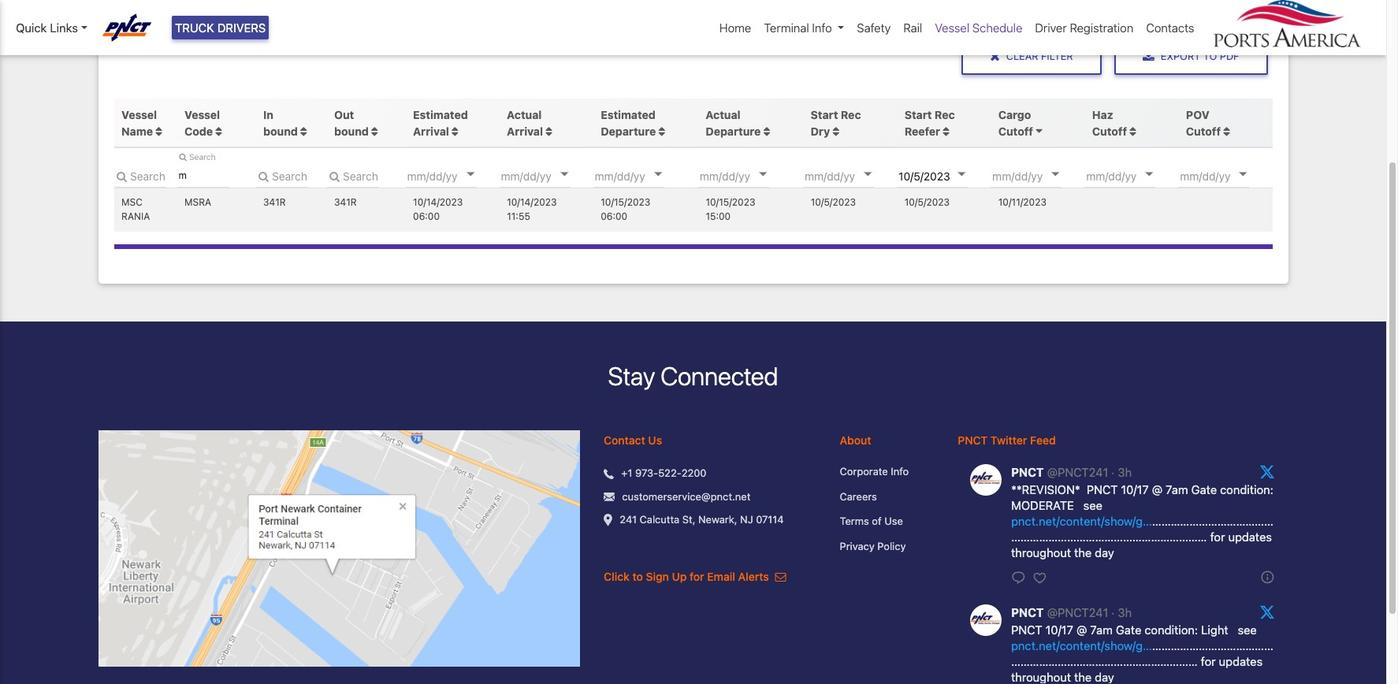 Task type: describe. For each thing, give the bounding box(es) containing it.
customerservice@pnct.net link
[[622, 490, 751, 505]]

customerservice@pnct.net
[[622, 490, 751, 503]]

2 mm/dd/yy field from the left
[[500, 164, 594, 188]]

241
[[620, 514, 637, 526]]

10/14/2023 11:55
[[507, 197, 557, 223]]

pdf
[[1221, 50, 1240, 62]]

cutoff for haz
[[1093, 124, 1128, 138]]

cutoff for pov
[[1187, 124, 1222, 138]]

download image
[[1143, 50, 1155, 63]]

safety link
[[851, 13, 898, 43]]

haz cutoff
[[1093, 108, 1128, 138]]

open calendar image for ninth the mm/dd/yy field from left
[[1240, 173, 1248, 177]]

contact
[[604, 434, 646, 447]]

241 calcutta st, newark, nj 07114
[[620, 514, 784, 526]]

contacts link
[[1141, 13, 1201, 43]]

use
[[885, 515, 904, 528]]

export to pdf
[[1161, 50, 1240, 62]]

privacy policy
[[840, 540, 906, 553]]

alerts
[[738, 570, 769, 584]]

pnct twitter feed
[[958, 434, 1056, 447]]

of
[[872, 515, 882, 528]]

home link
[[714, 13, 758, 43]]

cargo
[[999, 108, 1032, 121]]

10/14/2023 for 11:55
[[507, 197, 557, 209]]

1 mm/dd/yy field from the left
[[406, 164, 500, 188]]

1 10/5/2023 from the left
[[811, 197, 856, 209]]

start rec reefer
[[905, 108, 955, 138]]

actual for actual arrival
[[507, 108, 542, 121]]

contact us
[[604, 434, 662, 447]]

rail link
[[898, 13, 929, 43]]

terms of use link
[[840, 514, 935, 530]]

terms
[[840, 515, 870, 528]]

rec for start rec dry
[[841, 108, 862, 121]]

terminal
[[764, 20, 810, 35]]

click to sign up for email alerts link
[[604, 570, 787, 584]]

driver registration
[[1036, 20, 1134, 35]]

msc
[[122, 197, 143, 209]]

11:55
[[507, 211, 531, 223]]

10/14/2023 06:00
[[413, 197, 463, 223]]

out
[[334, 108, 354, 121]]

5 mm/dd/yy field from the left
[[804, 164, 898, 188]]

terms of use
[[840, 515, 904, 528]]

10/14/2023 for 06:00
[[413, 197, 463, 209]]

st,
[[683, 514, 696, 526]]

name
[[122, 124, 153, 138]]

home
[[720, 20, 752, 35]]

8 mm/dd/yy field from the left
[[1085, 164, 1180, 188]]

sign
[[646, 570, 669, 584]]

terminal info
[[764, 20, 832, 35]]

start for reefer
[[905, 108, 932, 121]]

quick
[[16, 20, 47, 35]]

safety
[[857, 20, 891, 35]]

feed
[[1031, 434, 1056, 447]]

vessel schedule link
[[929, 13, 1029, 43]]

truck drivers link
[[172, 16, 269, 40]]

info for corporate info
[[891, 466, 909, 478]]

quick links
[[16, 20, 78, 35]]

arrival for actual arrival
[[507, 124, 543, 138]]

up
[[672, 570, 687, 584]]

open calendar image for 5th the mm/dd/yy field from right
[[864, 173, 872, 177]]

to
[[633, 570, 643, 584]]

open calendar image for 7th the mm/dd/yy field from the right
[[654, 173, 662, 177]]

clear
[[1007, 50, 1039, 62]]

msc rania
[[122, 197, 150, 223]]

estimated for arrival
[[413, 108, 468, 121]]

truck
[[175, 20, 214, 35]]

stay connected
[[608, 361, 779, 391]]

2 open calendar image from the left
[[560, 173, 568, 177]]

email
[[708, 570, 736, 584]]

522-
[[659, 467, 682, 480]]

clear filter button
[[962, 38, 1102, 75]]

drivers
[[217, 20, 266, 35]]

click
[[604, 570, 630, 584]]

241 calcutta st, newark, nj 07114 link
[[620, 513, 784, 528]]

vessel for schedule
[[935, 20, 970, 35]]

careers link
[[840, 490, 935, 505]]

quick links link
[[16, 19, 87, 37]]

cutoff for cargo
[[999, 124, 1034, 138]]

in bound
[[263, 108, 301, 138]]

pov cutoff
[[1187, 108, 1222, 138]]

truck drivers
[[175, 20, 266, 35]]

start rec dry
[[811, 108, 862, 138]]

envelope o image
[[776, 572, 787, 583]]

973-
[[636, 467, 659, 480]]

actual arrival
[[507, 108, 543, 138]]

vessel code
[[185, 108, 220, 138]]

departure for estimated
[[601, 124, 656, 138]]

estimated for departure
[[601, 108, 656, 121]]

export
[[1161, 50, 1201, 62]]

06:00 for 10/14/2023 06:00
[[413, 211, 440, 223]]

vessel schedule
[[935, 20, 1023, 35]]

contacts
[[1147, 20, 1195, 35]]



Task type: locate. For each thing, give the bounding box(es) containing it.
06:00 inside '10/14/2023 06:00'
[[413, 211, 440, 223]]

connected
[[661, 361, 779, 391]]

0 horizontal spatial 10/14/2023
[[413, 197, 463, 209]]

stay
[[608, 361, 655, 391]]

2 estimated from the left
[[601, 108, 656, 121]]

info for terminal info
[[813, 20, 832, 35]]

mm/dd/yy field down 'dry'
[[804, 164, 898, 188]]

1 open calendar image from the left
[[467, 173, 474, 177]]

actual inside actual departure
[[706, 108, 741, 121]]

mm/dd/yy field down reefer
[[897, 164, 992, 188]]

info inside 'corporate info' link
[[891, 466, 909, 478]]

info inside terminal info link
[[813, 20, 832, 35]]

0 horizontal spatial 10/5/2023
[[811, 197, 856, 209]]

1 horizontal spatial info
[[891, 466, 909, 478]]

arrival
[[413, 124, 449, 138], [507, 124, 543, 138]]

1 departure from the left
[[601, 124, 656, 138]]

2 horizontal spatial cutoff
[[1187, 124, 1222, 138]]

2 rec from the left
[[935, 108, 955, 121]]

1 horizontal spatial actual
[[706, 108, 741, 121]]

code
[[185, 124, 213, 138]]

2 10/15/2023 from the left
[[706, 197, 756, 209]]

mm/dd/yy field up 10/14/2023 11:55
[[500, 164, 594, 188]]

341r
[[263, 197, 286, 209], [334, 197, 357, 209]]

for
[[690, 570, 705, 584]]

mm/dd/yy field down pov cutoff
[[1179, 164, 1274, 188]]

estimated arrival
[[413, 108, 468, 138]]

06:00
[[413, 211, 440, 223], [601, 211, 628, 223]]

3 cutoff from the left
[[1187, 124, 1222, 138]]

about
[[840, 434, 872, 447]]

vessel
[[935, 20, 970, 35], [122, 108, 157, 121], [185, 108, 220, 121]]

msra
[[185, 197, 211, 209]]

corporate
[[840, 466, 889, 478]]

None field
[[114, 164, 166, 188], [177, 164, 229, 188], [256, 164, 308, 188], [327, 164, 379, 188], [114, 164, 166, 188], [177, 164, 229, 188], [256, 164, 308, 188], [327, 164, 379, 188]]

10/15/2023 for 06:00
[[601, 197, 651, 209]]

rec
[[841, 108, 862, 121], [935, 108, 955, 121]]

departure up 10/15/2023 06:00
[[601, 124, 656, 138]]

arrival inside estimated arrival
[[413, 124, 449, 138]]

vessel for code
[[185, 108, 220, 121]]

info right terminal
[[813, 20, 832, 35]]

10/15/2023 for 15:00
[[706, 197, 756, 209]]

start inside start rec dry
[[811, 108, 839, 121]]

1 actual from the left
[[507, 108, 542, 121]]

estimated departure
[[601, 108, 656, 138]]

6 mm/dd/yy field from the left
[[897, 164, 992, 188]]

07114
[[756, 514, 784, 526]]

2 arrival from the left
[[507, 124, 543, 138]]

0 horizontal spatial 10/15/2023
[[601, 197, 651, 209]]

policy
[[878, 540, 906, 553]]

out bound
[[334, 108, 372, 138]]

open calendar image
[[467, 173, 474, 177], [560, 173, 568, 177], [958, 173, 966, 177], [1146, 173, 1154, 177]]

vessel up code
[[185, 108, 220, 121]]

vessel for name
[[122, 108, 157, 121]]

export to pdf link
[[1115, 38, 1268, 75]]

driver
[[1036, 20, 1067, 35]]

driver registration link
[[1029, 13, 1141, 43]]

0 horizontal spatial 341r
[[263, 197, 286, 209]]

1 rec from the left
[[841, 108, 862, 121]]

1 horizontal spatial 06:00
[[601, 211, 628, 223]]

0 horizontal spatial bound
[[263, 124, 298, 138]]

rail
[[904, 20, 923, 35]]

mm/dd/yy field up 10/15/2023 15:00
[[699, 164, 793, 188]]

actual for actual departure
[[706, 108, 741, 121]]

registration
[[1070, 20, 1134, 35]]

us
[[649, 434, 662, 447]]

2 departure from the left
[[706, 124, 761, 138]]

1 10/15/2023 from the left
[[601, 197, 651, 209]]

2 341r from the left
[[334, 197, 357, 209]]

reefer
[[905, 124, 941, 138]]

4 open calendar image from the left
[[1146, 173, 1154, 177]]

vessel right rail
[[935, 20, 970, 35]]

0 horizontal spatial rec
[[841, 108, 862, 121]]

corporate info
[[840, 466, 909, 478]]

+1 973-522-2200
[[622, 467, 707, 480]]

06:00 inside 10/15/2023 06:00
[[601, 211, 628, 223]]

2 cutoff from the left
[[1093, 124, 1128, 138]]

15:00
[[706, 211, 731, 223]]

2 open calendar image from the left
[[759, 173, 767, 177]]

1 341r from the left
[[263, 197, 286, 209]]

1 cutoff from the left
[[999, 124, 1034, 138]]

rec inside the start rec reefer
[[935, 108, 955, 121]]

1 horizontal spatial departure
[[706, 124, 761, 138]]

mm/dd/yy field up '10/11/2023'
[[991, 164, 1086, 188]]

1 06:00 from the left
[[413, 211, 440, 223]]

careers
[[840, 490, 877, 503]]

1 horizontal spatial cutoff
[[1093, 124, 1128, 138]]

1 horizontal spatial 10/14/2023
[[507, 197, 557, 209]]

2 horizontal spatial vessel
[[935, 20, 970, 35]]

rania
[[122, 211, 150, 223]]

1 horizontal spatial 341r
[[334, 197, 357, 209]]

+1 973-522-2200 link
[[622, 466, 707, 482]]

vessel up name
[[122, 108, 157, 121]]

10/11/2023
[[999, 197, 1047, 209]]

pov
[[1187, 108, 1210, 121]]

0 horizontal spatial departure
[[601, 124, 656, 138]]

start for dry
[[811, 108, 839, 121]]

0 horizontal spatial estimated
[[413, 108, 468, 121]]

4 open calendar image from the left
[[1052, 173, 1060, 177]]

0 horizontal spatial arrival
[[413, 124, 449, 138]]

1 horizontal spatial arrival
[[507, 124, 543, 138]]

2 06:00 from the left
[[601, 211, 628, 223]]

mm/dd/yy field up 10/15/2023 06:00
[[594, 164, 688, 188]]

9 mm/dd/yy field from the left
[[1179, 164, 1274, 188]]

1 horizontal spatial start
[[905, 108, 932, 121]]

1 horizontal spatial vessel
[[185, 108, 220, 121]]

06:00 for 10/15/2023 06:00
[[601, 211, 628, 223]]

privacy policy link
[[840, 539, 935, 555]]

bound down in at the top
[[263, 124, 298, 138]]

1 bound from the left
[[263, 124, 298, 138]]

1 horizontal spatial bound
[[334, 124, 369, 138]]

mm/dd/yy field
[[406, 164, 500, 188], [500, 164, 594, 188], [594, 164, 688, 188], [699, 164, 793, 188], [804, 164, 898, 188], [897, 164, 992, 188], [991, 164, 1086, 188], [1085, 164, 1180, 188], [1179, 164, 1274, 188]]

open calendar image for 3rd the mm/dd/yy field from the right
[[1052, 173, 1060, 177]]

10/5/2023
[[811, 197, 856, 209], [905, 197, 950, 209]]

bound
[[263, 124, 298, 138], [334, 124, 369, 138]]

+1
[[622, 467, 633, 480]]

10/5/2023 down 'dry'
[[811, 197, 856, 209]]

corporate info link
[[840, 465, 935, 480]]

start up reefer
[[905, 108, 932, 121]]

to
[[1204, 50, 1218, 62]]

bound inside the in bound
[[263, 124, 298, 138]]

actual
[[507, 108, 542, 121], [706, 108, 741, 121]]

1 horizontal spatial 10/5/2023
[[905, 197, 950, 209]]

2 10/14/2023 from the left
[[507, 197, 557, 209]]

schedule
[[973, 20, 1023, 35]]

0 horizontal spatial info
[[813, 20, 832, 35]]

bound down out
[[334, 124, 369, 138]]

0 horizontal spatial vessel
[[122, 108, 157, 121]]

0 vertical spatial info
[[813, 20, 832, 35]]

rec for start rec reefer
[[935, 108, 955, 121]]

bound for out
[[334, 124, 369, 138]]

1 horizontal spatial rec
[[935, 108, 955, 121]]

1 open calendar image from the left
[[654, 173, 662, 177]]

estimated inside estimated departure
[[601, 108, 656, 121]]

in
[[263, 108, 274, 121]]

1 horizontal spatial estimated
[[601, 108, 656, 121]]

arrival for estimated arrival
[[413, 124, 449, 138]]

5 open calendar image from the left
[[1240, 173, 1248, 177]]

cutoff down pov
[[1187, 124, 1222, 138]]

click to sign up for email alerts
[[604, 570, 772, 584]]

actual departure
[[706, 108, 761, 138]]

pnct
[[958, 434, 988, 447]]

newark,
[[699, 514, 738, 526]]

2200
[[682, 467, 707, 480]]

start inside the start rec reefer
[[905, 108, 932, 121]]

close image
[[991, 50, 1001, 63]]

1 10/14/2023 from the left
[[413, 197, 463, 209]]

mm/dd/yy field down haz cutoff
[[1085, 164, 1180, 188]]

10/5/2023 down reefer
[[905, 197, 950, 209]]

info up careers link
[[891, 466, 909, 478]]

twitter
[[991, 434, 1028, 447]]

3 open calendar image from the left
[[864, 173, 872, 177]]

calcutta
[[640, 514, 680, 526]]

open calendar image for sixth the mm/dd/yy field from the right
[[759, 173, 767, 177]]

mm/dd/yy field up '10/14/2023 06:00'
[[406, 164, 500, 188]]

departure for actual
[[706, 124, 761, 138]]

4 mm/dd/yy field from the left
[[699, 164, 793, 188]]

7 mm/dd/yy field from the left
[[991, 164, 1086, 188]]

clear filter
[[1007, 50, 1074, 62]]

2 10/5/2023 from the left
[[905, 197, 950, 209]]

links
[[50, 20, 78, 35]]

0 horizontal spatial 06:00
[[413, 211, 440, 223]]

departure up 10/15/2023 15:00
[[706, 124, 761, 138]]

rec inside start rec dry
[[841, 108, 862, 121]]

bound inside out bound
[[334, 124, 369, 138]]

cargo cutoff
[[999, 108, 1034, 138]]

vessel name
[[122, 108, 157, 138]]

cutoff down haz
[[1093, 124, 1128, 138]]

actual inside actual arrival
[[507, 108, 542, 121]]

3 mm/dd/yy field from the left
[[594, 164, 688, 188]]

start up 'dry'
[[811, 108, 839, 121]]

1 start from the left
[[811, 108, 839, 121]]

2 actual from the left
[[706, 108, 741, 121]]

privacy
[[840, 540, 875, 553]]

bound for in
[[263, 124, 298, 138]]

3 open calendar image from the left
[[958, 173, 966, 177]]

0 horizontal spatial cutoff
[[999, 124, 1034, 138]]

0 horizontal spatial actual
[[507, 108, 542, 121]]

nj
[[741, 514, 754, 526]]

cutoff down cargo
[[999, 124, 1034, 138]]

0 horizontal spatial start
[[811, 108, 839, 121]]

filter
[[1042, 50, 1074, 62]]

2 bound from the left
[[334, 124, 369, 138]]

1 arrival from the left
[[413, 124, 449, 138]]

haz
[[1093, 108, 1114, 121]]

1 estimated from the left
[[413, 108, 468, 121]]

10/15/2023 06:00
[[601, 197, 651, 223]]

estimated
[[413, 108, 468, 121], [601, 108, 656, 121]]

departure
[[601, 124, 656, 138], [706, 124, 761, 138]]

terminal info link
[[758, 13, 851, 43]]

1 vertical spatial info
[[891, 466, 909, 478]]

1 horizontal spatial 10/15/2023
[[706, 197, 756, 209]]

open calendar image
[[654, 173, 662, 177], [759, 173, 767, 177], [864, 173, 872, 177], [1052, 173, 1060, 177], [1240, 173, 1248, 177]]

2 start from the left
[[905, 108, 932, 121]]



Task type: vqa. For each thing, say whether or not it's contained in the screenshot.
7th mm/dd/yy field from the right
yes



